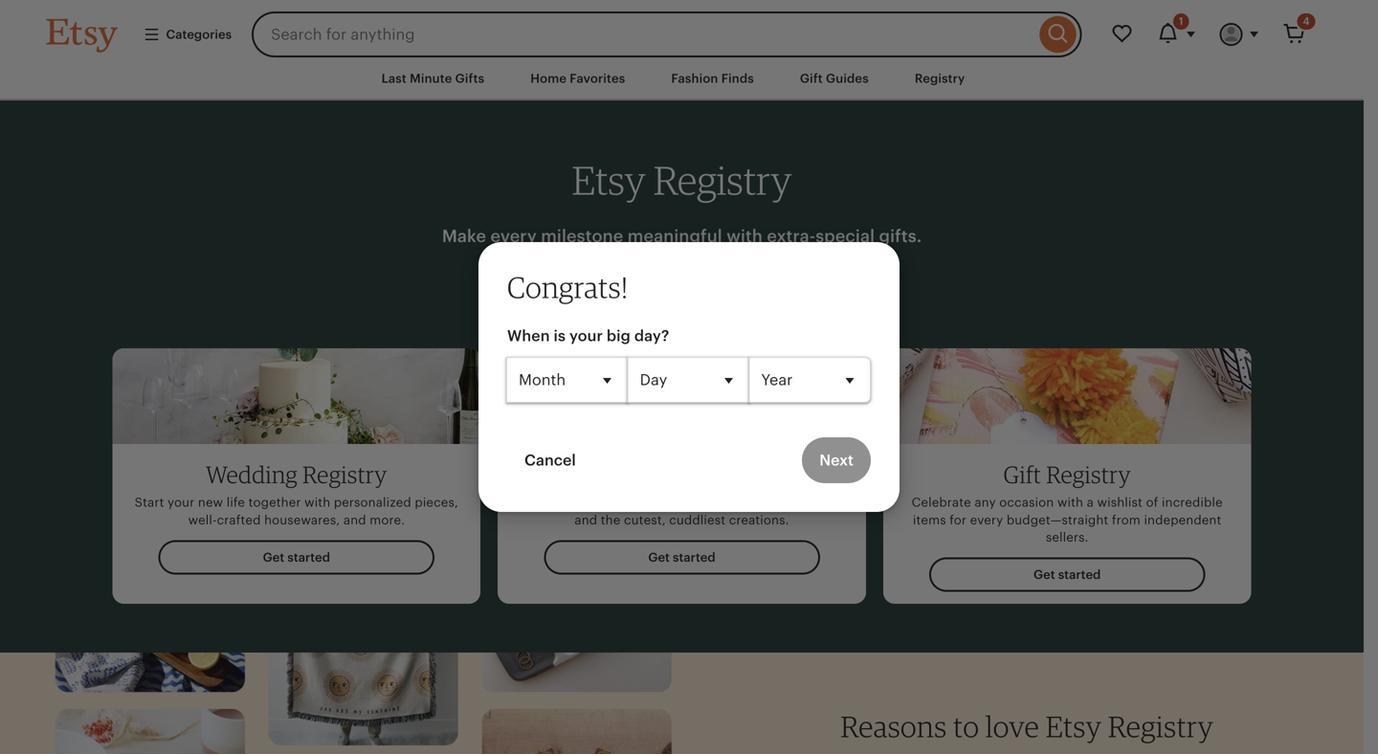 Task type: describe. For each thing, give the bounding box(es) containing it.
wedding
[[206, 461, 298, 489]]

reasons
[[841, 709, 948, 744]]

make
[[442, 226, 487, 246]]

sellers.
[[1047, 531, 1089, 545]]

occasion
[[1000, 496, 1055, 510]]

0 horizontal spatial etsy
[[572, 156, 646, 204]]

gift
[[1004, 461, 1042, 489]]

0 vertical spatial every
[[491, 226, 537, 246]]

your inside welcome your little one to the world with custom items and the cutest, cuddliest creations.
[[574, 496, 601, 510]]

custom
[[768, 496, 813, 510]]

cancel button
[[508, 438, 593, 484]]

one
[[635, 496, 658, 510]]

creations.
[[729, 513, 790, 528]]

special
[[816, 226, 875, 246]]

when is your big day?
[[508, 328, 670, 345]]

for
[[950, 513, 967, 528]]

personalized
[[334, 496, 412, 510]]

registry for gift
[[1047, 461, 1132, 489]]

next
[[820, 452, 854, 469]]

celebrate
[[912, 496, 972, 510]]

wishlist
[[1098, 496, 1143, 510]]

independent
[[1145, 513, 1222, 528]]

registry for etsy
[[654, 156, 792, 204]]

0 vertical spatial the
[[678, 496, 697, 510]]

items inside welcome your little one to the world with custom items and the cutest, cuddliest creations.
[[817, 496, 850, 510]]

incredible
[[1163, 496, 1224, 510]]

housewares,
[[264, 513, 340, 528]]

little
[[605, 496, 632, 510]]

items inside gift registry celebrate any occasion with a wishlist of incredible items for every budget—straight from independent sellers.
[[914, 513, 947, 528]]

etsy registry
[[572, 156, 792, 204]]

pieces,
[[415, 496, 459, 510]]

congrats!
[[508, 270, 628, 305]]

milestone
[[541, 226, 624, 246]]

gifts.
[[880, 226, 922, 246]]

budget—straight
[[1007, 513, 1109, 528]]

start
[[135, 496, 164, 510]]

reasons to love etsy registry
[[841, 709, 1215, 744]]

with left extra- on the top of page
[[727, 226, 763, 246]]

1 vertical spatial etsy
[[1046, 709, 1103, 744]]



Task type: locate. For each thing, give the bounding box(es) containing it.
welcome your little one to the world with custom items and the cutest, cuddliest creations.
[[515, 496, 850, 528]]

and down personalized
[[344, 513, 367, 528]]

cancel
[[525, 452, 576, 469]]

cuddliest
[[670, 513, 726, 528]]

1 vertical spatial to
[[954, 709, 980, 744]]

meaningful
[[628, 226, 723, 246]]

items
[[817, 496, 850, 510], [914, 513, 947, 528]]

your left little on the left of page
[[574, 496, 601, 510]]

welcome
[[515, 496, 571, 510]]

love
[[986, 709, 1040, 744]]

0 horizontal spatial items
[[817, 496, 850, 510]]

1 horizontal spatial items
[[914, 513, 947, 528]]

the
[[678, 496, 697, 510], [601, 513, 621, 528]]

with inside gift registry celebrate any occasion with a wishlist of incredible items for every budget—straight from independent sellers.
[[1058, 496, 1084, 510]]

to
[[662, 496, 674, 510], [954, 709, 980, 744]]

items down celebrate
[[914, 513, 947, 528]]

a
[[1088, 496, 1095, 510]]

any
[[975, 496, 997, 510]]

big
[[607, 328, 631, 345]]

every inside gift registry celebrate any occasion with a wishlist of incredible items for every budget—straight from independent sellers.
[[971, 513, 1004, 528]]

1 vertical spatial the
[[601, 513, 621, 528]]

next button
[[803, 438, 871, 484]]

well-
[[188, 513, 217, 528]]

with up creations.
[[738, 496, 764, 510]]

day?
[[635, 328, 670, 345]]

0 horizontal spatial the
[[601, 513, 621, 528]]

1 horizontal spatial the
[[678, 496, 697, 510]]

items down next in the bottom right of the page
[[817, 496, 850, 510]]

menu bar
[[12, 57, 1353, 101]]

0 vertical spatial items
[[817, 496, 850, 510]]

more.
[[370, 513, 405, 528]]

every down any on the bottom of the page
[[971, 513, 1004, 528]]

etsy
[[572, 156, 646, 204], [1046, 709, 1103, 744]]

1 horizontal spatial and
[[575, 513, 598, 528]]

etsy up milestone at the top of the page
[[572, 156, 646, 204]]

your inside congrats! dialog
[[570, 328, 603, 345]]

with
[[727, 226, 763, 246], [305, 496, 331, 510], [738, 496, 764, 510], [1058, 496, 1084, 510]]

1 horizontal spatial every
[[971, 513, 1004, 528]]

life
[[227, 496, 245, 510]]

with up housewares,
[[305, 496, 331, 510]]

every right make
[[491, 226, 537, 246]]

is
[[554, 328, 566, 345]]

1 vertical spatial every
[[971, 513, 1004, 528]]

extra-
[[767, 226, 816, 246]]

wedding registry start your new life together with personalized pieces, well-crafted housewares, and more.
[[135, 461, 459, 528]]

registry
[[654, 156, 792, 204], [303, 461, 387, 489], [1047, 461, 1132, 489], [1109, 709, 1215, 744]]

the up cuddliest
[[678, 496, 697, 510]]

1 vertical spatial items
[[914, 513, 947, 528]]

to inside welcome your little one to the world with custom items and the cutest, cuddliest creations.
[[662, 496, 674, 510]]

your
[[570, 328, 603, 345], [168, 496, 195, 510], [574, 496, 601, 510]]

banner
[[12, 0, 1353, 57]]

new
[[198, 496, 223, 510]]

registry inside "wedding registry start your new life together with personalized pieces, well-crafted housewares, and more."
[[303, 461, 387, 489]]

with left a
[[1058, 496, 1084, 510]]

make every milestone meaningful with extra-special gifts.
[[442, 226, 922, 246]]

gift registry celebrate any occasion with a wishlist of incredible items for every budget—straight from independent sellers.
[[912, 461, 1224, 545]]

with inside welcome your little one to the world with custom items and the cutest, cuddliest creations.
[[738, 496, 764, 510]]

your right is
[[570, 328, 603, 345]]

with inside "wedding registry start your new life together with personalized pieces, well-crafted housewares, and more."
[[305, 496, 331, 510]]

of
[[1147, 496, 1159, 510]]

cutest,
[[624, 513, 666, 528]]

your inside "wedding registry start your new life together with personalized pieces, well-crafted housewares, and more."
[[168, 496, 195, 510]]

congrats! dialog
[[0, 0, 1379, 755]]

0 horizontal spatial every
[[491, 226, 537, 246]]

and inside "wedding registry start your new life together with personalized pieces, well-crafted housewares, and more."
[[344, 513, 367, 528]]

0 horizontal spatial to
[[662, 496, 674, 510]]

and
[[344, 513, 367, 528], [575, 513, 598, 528]]

1 and from the left
[[344, 513, 367, 528]]

from
[[1113, 513, 1141, 528]]

and inside welcome your little one to the world with custom items and the cutest, cuddliest creations.
[[575, 513, 598, 528]]

crafted
[[217, 513, 261, 528]]

to left love on the bottom right
[[954, 709, 980, 744]]

the down little on the left of page
[[601, 513, 621, 528]]

etsy right love on the bottom right
[[1046, 709, 1103, 744]]

and left cutest,
[[575, 513, 598, 528]]

when
[[508, 328, 550, 345]]

world
[[701, 496, 735, 510]]

0 vertical spatial etsy
[[572, 156, 646, 204]]

every
[[491, 226, 537, 246], [971, 513, 1004, 528]]

together
[[249, 496, 301, 510]]

registry inside gift registry celebrate any occasion with a wishlist of incredible items for every budget—straight from independent sellers.
[[1047, 461, 1132, 489]]

registry for wedding
[[303, 461, 387, 489]]

0 vertical spatial to
[[662, 496, 674, 510]]

to right one
[[662, 496, 674, 510]]

your up well-
[[168, 496, 195, 510]]

1 horizontal spatial to
[[954, 709, 980, 744]]

1 horizontal spatial etsy
[[1046, 709, 1103, 744]]

None search field
[[252, 11, 1083, 57]]

2 and from the left
[[575, 513, 598, 528]]

0 horizontal spatial and
[[344, 513, 367, 528]]



Task type: vqa. For each thing, say whether or not it's contained in the screenshot.
border collie needle felting kit felting for beginners image 4
no



